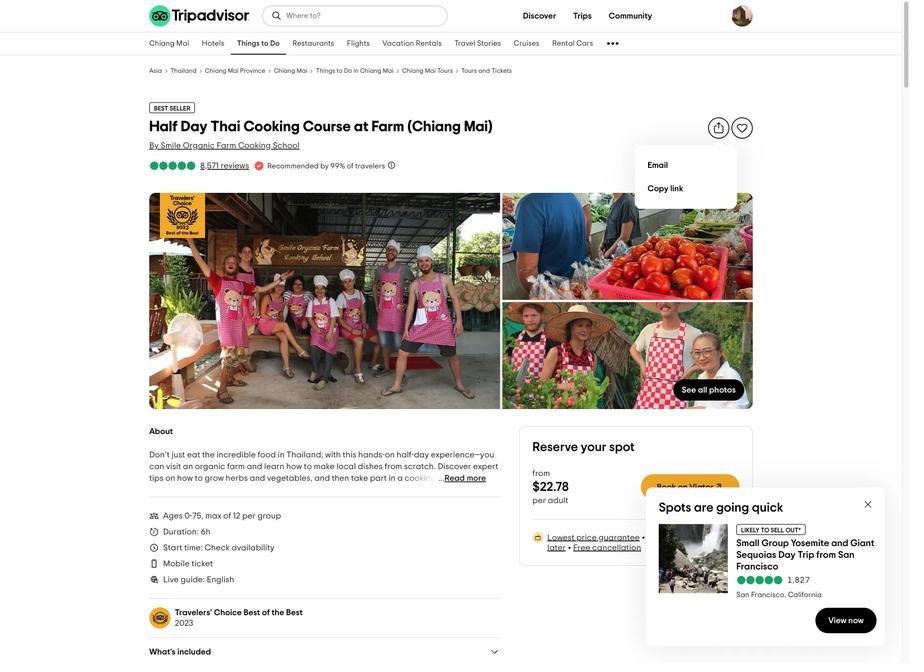 Task type: describe. For each thing, give the bounding box(es) containing it.
best
[[154, 105, 168, 112]]

hands-
[[358, 451, 385, 459]]

eat
[[187, 451, 200, 459]]

1 can from the top
[[149, 462, 164, 471]]

flights link
[[341, 32, 376, 55]]

tips
[[149, 474, 164, 483]]

to left grow
[[195, 474, 203, 483]]

vacation
[[383, 40, 414, 47]]

see all photos
[[682, 386, 736, 394]]

book on viator link
[[641, 474, 740, 500]]

6h
[[201, 528, 211, 536]]

english
[[207, 576, 234, 584]]

live guide: english
[[163, 576, 234, 584]]

duration: 6h
[[163, 528, 211, 536]]

asia
[[149, 68, 162, 74]]

reviews
[[221, 162, 249, 170]]

food
[[258, 451, 276, 459]]

of inside don't just eat the incredible food in thailand; with this hands-on half-day experience—you can visit an organic farm and learn how to make local dishes from scratch. discover expert tips on how to grow herbs and vegetables, and then take part in a cooking class where you can make a variety of dishes—such as curry paste, curry, stir-fry, soup, and spring rolls.
[[225, 486, 232, 494]]

school
[[273, 141, 300, 150]]

things to do in chiang mai link
[[316, 66, 394, 75]]

soup,
[[396, 486, 418, 494]]

spots are going quick
[[659, 502, 784, 514]]

to inside things to do in chiang mai link
[[337, 68, 343, 74]]

1 vertical spatial cooking
[[238, 141, 271, 150]]

tripadvisor image
[[149, 5, 249, 27]]

travelers
[[355, 162, 385, 170]]

organic
[[195, 462, 225, 471]]

copy
[[648, 184, 669, 193]]

0 horizontal spatial day
[[181, 119, 207, 134]]

class
[[438, 474, 458, 483]]

vacation rentals link
[[376, 32, 448, 55]]

now for reserve
[[680, 533, 696, 542]]

grow
[[205, 474, 224, 483]]

out*
[[786, 527, 801, 534]]

link
[[671, 184, 683, 193]]

farm
[[227, 462, 245, 471]]

from inside from $22.78 per adult
[[533, 469, 550, 478]]

guide:
[[181, 576, 205, 584]]

things to do
[[237, 40, 280, 47]]

adult
[[548, 496, 568, 505]]

discover inside don't just eat the incredible food in thailand; with this hands-on half-day experience—you can visit an organic farm and learn how to make local dishes from scratch. discover expert tips on how to grow herbs and vegetables, and then take part in a cooking class where you can make a variety of dishes—such as curry paste, curry, stir-fry, soup, and spring rolls.
[[438, 462, 471, 471]]

community button
[[600, 5, 661, 27]]

chiang mai province
[[205, 68, 265, 74]]

visit
[[166, 462, 181, 471]]

2 tours from the left
[[462, 68, 477, 74]]

group
[[762, 538, 789, 548]]

menu containing email
[[635, 145, 737, 209]]

giant
[[851, 538, 875, 548]]

by
[[320, 162, 329, 170]]

0 horizontal spatial on
[[165, 474, 175, 483]]

0 horizontal spatial how
[[177, 474, 193, 483]]

1 horizontal spatial on
[[385, 451, 395, 459]]

time:
[[184, 544, 203, 552]]

0 horizontal spatial chiang mai link
[[143, 32, 196, 55]]

flights
[[347, 40, 370, 47]]

$22.78
[[533, 481, 569, 493]]

reserve for your
[[533, 441, 578, 454]]

travelers'
[[175, 608, 212, 617]]

0 vertical spatial a
[[397, 474, 403, 483]]

don't just eat the incredible food in thailand; with this hands-on half-day experience—you can visit an organic farm and learn how to make local dishes from scratch. discover expert tips on how to grow herbs and vegetables, and then take part in a cooking class where you can make a variety of dishes—such as curry paste, curry, stir-fry, soup, and spring rolls.
[[149, 451, 501, 494]]

check
[[205, 544, 230, 552]]

and down food
[[247, 462, 262, 471]]

vegetables,
[[267, 474, 313, 483]]

chiang for rightmost chiang mai link
[[274, 68, 295, 74]]

0 vertical spatial cooking
[[244, 119, 300, 134]]

half-
[[397, 451, 414, 459]]

day
[[414, 451, 429, 459]]

by
[[149, 141, 159, 150]]

and up the dishes—such
[[250, 474, 265, 483]]

things for things to do
[[237, 40, 260, 47]]

12
[[233, 512, 240, 520]]

mai down restaurants
[[297, 68, 308, 74]]

hotels link
[[196, 32, 231, 55]]

thai
[[211, 119, 240, 134]]

to inside things to do "link"
[[262, 40, 269, 47]]

99%
[[331, 162, 345, 170]]

duration:
[[163, 528, 199, 536]]

1 vertical spatial per
[[242, 512, 256, 520]]

small
[[737, 538, 760, 548]]

california
[[788, 591, 822, 599]]

book
[[657, 483, 676, 491]]

and inside 'likely to sell out* small group yosemite and giant sequoias day trip from san francisco'
[[832, 538, 849, 548]]

dishes
[[358, 462, 383, 471]]

ages
[[163, 512, 183, 520]]

to
[[761, 527, 770, 534]]

herbs
[[226, 474, 248, 483]]

0 horizontal spatial in
[[278, 451, 285, 459]]

start
[[163, 544, 182, 552]]

quick
[[752, 502, 784, 514]]

sequoias
[[737, 550, 777, 560]]

san inside 'likely to sell out* small group yosemite and giant sequoias day trip from san francisco'
[[838, 550, 855, 560]]

cars
[[577, 40, 593, 47]]

from $22.78 per adult
[[533, 469, 569, 505]]

Search search field
[[286, 11, 438, 21]]

rental cars
[[553, 40, 593, 47]]

reserve now & pay later button
[[548, 533, 720, 552]]

and down cooking
[[420, 486, 435, 494]]

free
[[573, 543, 591, 552]]

price
[[577, 533, 597, 542]]

fry,
[[383, 486, 395, 494]]

by smile organic farm cooking school
[[149, 141, 300, 150]]

as
[[285, 486, 294, 494]]

mai up thailand link
[[176, 40, 189, 47]]

your
[[581, 441, 607, 454]]

1 horizontal spatial how
[[286, 462, 302, 471]]

from inside 'likely to sell out* small group yosemite and giant sequoias day trip from san francisco'
[[817, 550, 836, 560]]

mai)
[[464, 119, 493, 134]]

discover button
[[515, 5, 565, 27]]

0 horizontal spatial san
[[737, 591, 750, 599]]

0-
[[185, 512, 192, 520]]

ticket
[[192, 560, 213, 568]]

2 horizontal spatial on
[[678, 483, 688, 491]]

chiang for the "chiang mai tours" link
[[402, 68, 424, 74]]

profile picture image
[[732, 5, 753, 27]]

75,
[[192, 512, 204, 520]]

5.0 of 5 bubbles. 8,571 reviews element
[[149, 160, 249, 172]]

dishes—such
[[234, 486, 283, 494]]

per inside from $22.78 per adult
[[533, 496, 546, 505]]

travel stories
[[455, 40, 501, 47]]

1 vertical spatial a
[[189, 486, 194, 494]]



Task type: locate. For each thing, give the bounding box(es) containing it.
things up province
[[237, 40, 260, 47]]

make
[[314, 462, 335, 471], [166, 486, 187, 494]]

with
[[325, 451, 341, 459]]

of right 99%
[[347, 162, 354, 170]]

0 vertical spatial how
[[286, 462, 302, 471]]

thailand
[[170, 68, 197, 74]]

chiang mai link
[[143, 32, 196, 55], [274, 66, 308, 75]]

0 vertical spatial do
[[270, 40, 280, 47]]

0 horizontal spatial tours
[[437, 68, 453, 74]]

2 horizontal spatial in
[[389, 474, 396, 483]]

hotels
[[202, 40, 224, 47]]

things for things to do in chiang mai
[[316, 68, 335, 74]]

do
[[270, 40, 280, 47], [344, 68, 352, 74]]

chiang mai link up asia link
[[143, 32, 196, 55]]

0 vertical spatial things
[[237, 40, 260, 47]]

now right view
[[849, 617, 864, 625]]

chiang mai
[[149, 40, 189, 47], [274, 68, 308, 74]]

chiang mai up asia link
[[149, 40, 189, 47]]

1 vertical spatial the
[[272, 608, 284, 617]]

things down 'restaurants' link
[[316, 68, 335, 74]]

see all photos image
[[149, 193, 500, 409], [502, 193, 753, 300], [502, 302, 753, 409]]

5.0 of 5 bubbles. 1,827 reviews element
[[737, 575, 839, 586]]

(chiang
[[408, 119, 461, 134]]

cruises
[[514, 40, 540, 47]]

part
[[370, 474, 387, 483]]

stories
[[477, 40, 501, 47]]

things to do link
[[231, 32, 286, 55]]

1 horizontal spatial per
[[533, 496, 546, 505]]

in
[[354, 68, 359, 74], [278, 451, 285, 459], [389, 474, 396, 483]]

0 vertical spatial make
[[314, 462, 335, 471]]

a
[[397, 474, 403, 483], [189, 486, 194, 494]]

in inside things to do in chiang mai link
[[354, 68, 359, 74]]

reserve for now
[[647, 533, 678, 542]]

0 horizontal spatial a
[[189, 486, 194, 494]]

from down the "yosemite" at the right
[[817, 550, 836, 560]]

do down search icon
[[270, 40, 280, 47]]

1 best from the left
[[244, 608, 260, 617]]

2 can from the top
[[149, 486, 164, 494]]

in up learn
[[278, 451, 285, 459]]

1 horizontal spatial chiang mai
[[274, 68, 308, 74]]

0 horizontal spatial things
[[237, 40, 260, 47]]

going
[[717, 502, 749, 514]]

2 vertical spatial in
[[389, 474, 396, 483]]

restaurants
[[293, 40, 334, 47]]

1 vertical spatial reserve
[[647, 533, 678, 542]]

0 horizontal spatial reserve
[[533, 441, 578, 454]]

later
[[548, 543, 566, 552]]

tours down the travel
[[462, 68, 477, 74]]

1 horizontal spatial do
[[344, 68, 352, 74]]

to down thailand;
[[304, 462, 312, 471]]

save to a trip image
[[736, 122, 749, 134]]

curry
[[296, 486, 316, 494]]

the right choice
[[272, 608, 284, 617]]

ages 0-75, max of 12 per group
[[163, 512, 281, 520]]

trips
[[573, 12, 592, 20]]

likely
[[741, 527, 760, 534]]

0 vertical spatial reserve
[[533, 441, 578, 454]]

discover inside button
[[523, 12, 556, 20]]

do for things to do
[[270, 40, 280, 47]]

read more button
[[445, 473, 486, 483]]

1 horizontal spatial chiang mai link
[[274, 66, 308, 75]]

chiang mai down restaurants
[[274, 68, 308, 74]]

half day thai cooking course at farm (chiang mai)
[[149, 119, 493, 134]]

from inside don't just eat the incredible food in thailand; with this hands-on half-day experience—you can visit an organic farm and learn how to make local dishes from scratch. discover expert tips on how to grow herbs and vegetables, and then take part in a cooking class where you can make a variety of dishes—such as curry paste, curry, stir-fry, soup, and spring rolls.
[[385, 462, 402, 471]]

0 horizontal spatial discover
[[438, 462, 471, 471]]

in up fry,
[[389, 474, 396, 483]]

1 horizontal spatial best
[[286, 608, 303, 617]]

are
[[694, 502, 714, 514]]

mai left province
[[228, 68, 239, 74]]

1 vertical spatial make
[[166, 486, 187, 494]]

chiang down flights link
[[360, 68, 382, 74]]

chiang for the leftmost chiang mai link
[[149, 40, 175, 47]]

viator
[[690, 483, 714, 491]]

0 vertical spatial farm
[[372, 119, 404, 134]]

reserve your spot
[[533, 441, 635, 454]]

scratch.
[[404, 462, 436, 471]]

reserve
[[533, 441, 578, 454], [647, 533, 678, 542]]

to up province
[[262, 40, 269, 47]]

per down "$22.78"
[[533, 496, 546, 505]]

chiang mai link down restaurants
[[274, 66, 308, 75]]

per right 12
[[242, 512, 256, 520]]

cooking up "reviews"
[[238, 141, 271, 150]]

0 vertical spatial per
[[533, 496, 546, 505]]

0 horizontal spatial make
[[166, 486, 187, 494]]

0 vertical spatial chiang mai link
[[143, 32, 196, 55]]

a up soup,
[[397, 474, 403, 483]]

1 horizontal spatial make
[[314, 462, 335, 471]]

then
[[332, 474, 349, 483]]

1 horizontal spatial farm
[[372, 119, 404, 134]]

0 vertical spatial the
[[202, 451, 215, 459]]

a left variety
[[189, 486, 194, 494]]

san francisco, california
[[737, 591, 822, 599]]

included
[[177, 648, 211, 656]]

things to do in chiang mai
[[316, 68, 394, 74]]

best seller
[[154, 105, 190, 112]]

2 horizontal spatial from
[[817, 550, 836, 560]]

farm down 'thai'
[[217, 141, 236, 150]]

recommended by 99% of travelers
[[267, 162, 385, 170]]

start time: check availability
[[163, 544, 274, 552]]

read more
[[445, 474, 486, 483]]

1 vertical spatial can
[[149, 486, 164, 494]]

chiang up asia link
[[149, 40, 175, 47]]

where
[[460, 474, 483, 483]]

san left francisco,
[[737, 591, 750, 599]]

1 vertical spatial chiang mai link
[[274, 66, 308, 75]]

do down flights link
[[344, 68, 352, 74]]

make down with
[[314, 462, 335, 471]]

restaurants link
[[286, 32, 341, 55]]

day
[[181, 119, 207, 134], [779, 550, 796, 560]]

san down giant
[[838, 550, 855, 560]]

1 vertical spatial in
[[278, 451, 285, 459]]

0 vertical spatial in
[[354, 68, 359, 74]]

1 vertical spatial san
[[737, 591, 750, 599]]

0 vertical spatial chiang mai
[[149, 40, 189, 47]]

1 horizontal spatial discover
[[523, 12, 556, 20]]

at
[[354, 119, 369, 134]]

menu
[[635, 145, 737, 209]]

of
[[347, 162, 354, 170], [225, 486, 232, 494], [223, 512, 231, 520], [262, 608, 270, 617]]

make down visit
[[166, 486, 187, 494]]

this
[[343, 451, 356, 459]]

1 horizontal spatial san
[[838, 550, 855, 560]]

cruises link
[[508, 32, 546, 55]]

chiang down hotels
[[205, 68, 226, 74]]

1 vertical spatial day
[[779, 550, 796, 560]]

1 vertical spatial how
[[177, 474, 193, 483]]

mai down vacation at the left top of page
[[383, 68, 394, 74]]

tours down 'rentals'
[[437, 68, 453, 74]]

0 vertical spatial discover
[[523, 12, 556, 20]]

1 vertical spatial chiang mai
[[274, 68, 308, 74]]

can
[[149, 462, 164, 471], [149, 486, 164, 494]]

1 horizontal spatial now
[[849, 617, 864, 625]]

asia link
[[149, 66, 162, 75]]

1 horizontal spatial a
[[397, 474, 403, 483]]

reserve inside reserve now & pay later
[[647, 533, 678, 542]]

trip
[[798, 550, 815, 560]]

0 vertical spatial now
[[680, 533, 696, 542]]

and left tickets
[[479, 68, 490, 74]]

of down the herbs
[[225, 486, 232, 494]]

from down half-
[[385, 462, 402, 471]]

course
[[303, 119, 351, 134]]

1 vertical spatial things
[[316, 68, 335, 74]]

things
[[237, 40, 260, 47], [316, 68, 335, 74]]

reserve down spots
[[647, 533, 678, 542]]

cancellation
[[592, 543, 641, 552]]

&
[[698, 533, 703, 542]]

1 horizontal spatial from
[[533, 469, 550, 478]]

1 horizontal spatial tours
[[462, 68, 477, 74]]

1 vertical spatial now
[[849, 617, 864, 625]]

chiang mai for the leftmost chiang mai link
[[149, 40, 189, 47]]

about
[[149, 427, 173, 436]]

see
[[682, 386, 696, 394]]

day inside 'likely to sell out* small group yosemite and giant sequoias day trip from san francisco'
[[779, 550, 796, 560]]

0 horizontal spatial per
[[242, 512, 256, 520]]

local
[[337, 462, 356, 471]]

reserve left your on the bottom right
[[533, 441, 578, 454]]

experience—you
[[431, 451, 495, 459]]

on right the book
[[678, 483, 688, 491]]

the inside don't just eat the incredible food in thailand; with this hands-on half-day experience—you can visit an organic farm and learn how to make local dishes from scratch. discover expert tips on how to grow herbs and vegetables, and then take part in a cooking class where you can make a variety of dishes—such as curry paste, curry, stir-fry, soup, and spring rolls.
[[202, 451, 215, 459]]

guarantee
[[599, 533, 640, 542]]

1 vertical spatial discover
[[438, 462, 471, 471]]

0 horizontal spatial the
[[202, 451, 215, 459]]

and left giant
[[832, 538, 849, 548]]

from up "$22.78"
[[533, 469, 550, 478]]

travelers' choice 2023 winner image
[[160, 193, 205, 238]]

chiang right province
[[274, 68, 295, 74]]

best up what's included dropdown button
[[286, 608, 303, 617]]

view now button
[[816, 608, 877, 634]]

8,571
[[200, 162, 219, 170]]

smile
[[161, 141, 181, 150]]

share image
[[713, 122, 725, 134]]

1 horizontal spatial reserve
[[647, 533, 678, 542]]

chiang for the chiang mai province link
[[205, 68, 226, 74]]

view
[[828, 617, 847, 625]]

now for view
[[849, 617, 864, 625]]

max
[[205, 512, 221, 520]]

discover up read
[[438, 462, 471, 471]]

0 vertical spatial san
[[838, 550, 855, 560]]

1 tours from the left
[[437, 68, 453, 74]]

how up vegetables,
[[286, 462, 302, 471]]

stir-
[[368, 486, 383, 494]]

close image
[[863, 499, 874, 510]]

discover up the cruises link
[[523, 12, 556, 20]]

chiang
[[149, 40, 175, 47], [205, 68, 226, 74], [274, 68, 295, 74], [360, 68, 382, 74], [402, 68, 424, 74]]

yosemite
[[791, 538, 830, 548]]

can up "tips"
[[149, 462, 164, 471]]

cooking up school
[[244, 119, 300, 134]]

rental
[[553, 40, 575, 47]]

0 horizontal spatial chiang mai
[[149, 40, 189, 47]]

chiang down vacation rentals link
[[402, 68, 424, 74]]

mai down 'rentals'
[[425, 68, 436, 74]]

1 vertical spatial farm
[[217, 141, 236, 150]]

the up organic
[[202, 451, 215, 459]]

day up 'organic'
[[181, 119, 207, 134]]

the
[[202, 451, 215, 459], [272, 608, 284, 617]]

now left & at the right bottom of the page
[[680, 533, 696, 542]]

to down flights link
[[337, 68, 343, 74]]

chiang mai for rightmost chiang mai link
[[274, 68, 308, 74]]

rentals
[[416, 40, 442, 47]]

on down visit
[[165, 474, 175, 483]]

of inside travelers' choice best of the best 2023
[[262, 608, 270, 617]]

1 horizontal spatial day
[[779, 550, 796, 560]]

1 horizontal spatial the
[[272, 608, 284, 617]]

1 vertical spatial do
[[344, 68, 352, 74]]

now inside reserve now & pay later
[[680, 533, 696, 542]]

incredible
[[217, 451, 256, 459]]

email
[[648, 161, 668, 170]]

farm right at in the left top of the page
[[372, 119, 404, 134]]

of right choice
[[262, 608, 270, 617]]

0 horizontal spatial best
[[244, 608, 260, 617]]

things inside "link"
[[237, 40, 260, 47]]

0 horizontal spatial do
[[270, 40, 280, 47]]

likely to sell out* small group yosemite and giant sequoias day trip from san francisco
[[737, 527, 875, 571]]

rolls.
[[463, 486, 481, 494]]

francisco,
[[751, 591, 787, 599]]

see all photos button
[[674, 379, 745, 401]]

tours and tickets
[[462, 68, 512, 74]]

and up paste,
[[315, 474, 330, 483]]

best right choice
[[244, 608, 260, 617]]

the inside travelers' choice best of the best 2023
[[272, 608, 284, 617]]

of left 12
[[223, 512, 231, 520]]

how down an
[[177, 474, 193, 483]]

day down group
[[779, 550, 796, 560]]

0 horizontal spatial farm
[[217, 141, 236, 150]]

can down "tips"
[[149, 486, 164, 494]]

do inside "link"
[[270, 40, 280, 47]]

1 horizontal spatial things
[[316, 68, 335, 74]]

1 horizontal spatial in
[[354, 68, 359, 74]]

search image
[[272, 11, 282, 21]]

live
[[163, 576, 179, 584]]

0 vertical spatial can
[[149, 462, 164, 471]]

community
[[609, 12, 652, 20]]

in down flights link
[[354, 68, 359, 74]]

None search field
[[263, 6, 447, 26]]

curry,
[[345, 486, 367, 494]]

2 best from the left
[[286, 608, 303, 617]]

0 vertical spatial day
[[181, 119, 207, 134]]

by smile organic farm cooking school link
[[149, 140, 300, 151]]

0 horizontal spatial from
[[385, 462, 402, 471]]

8,571 reviews
[[200, 162, 249, 170]]

0 horizontal spatial now
[[680, 533, 696, 542]]

8,571 reviews button
[[200, 160, 249, 172]]

do for things to do in chiang mai
[[344, 68, 352, 74]]

on left half-
[[385, 451, 395, 459]]

variety
[[196, 486, 223, 494]]

expert
[[473, 462, 498, 471]]



Task type: vqa. For each thing, say whether or not it's contained in the screenshot.
ticket
yes



